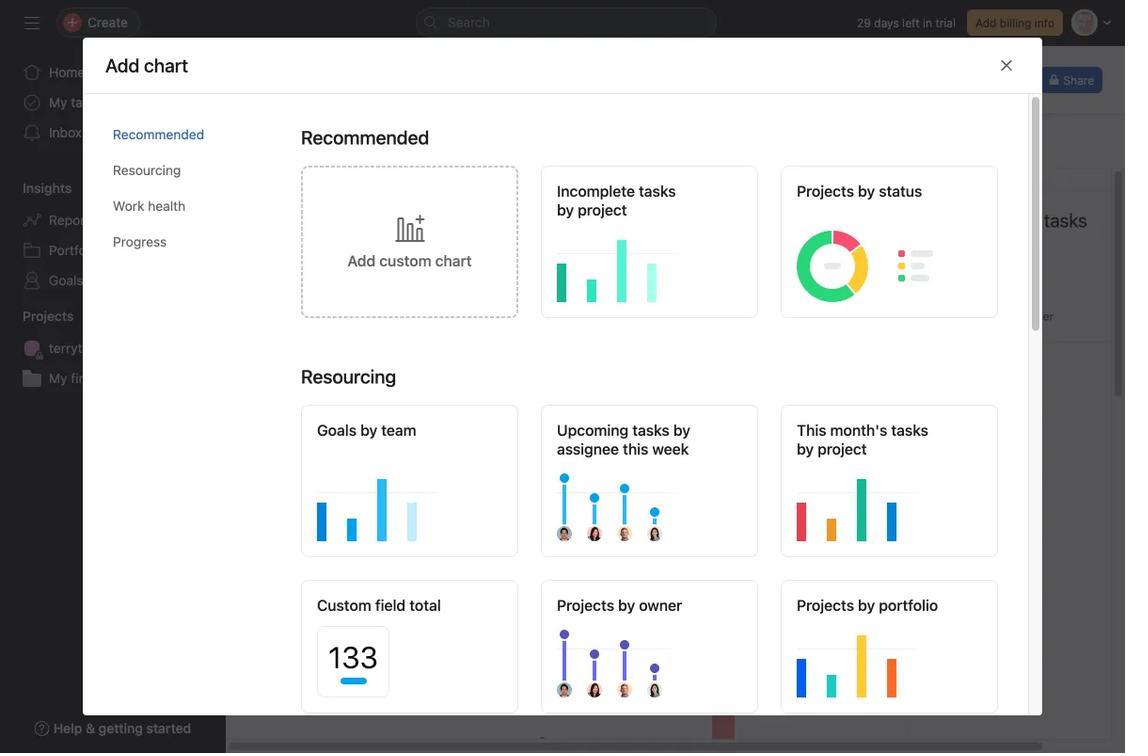 Task type: locate. For each thing, give the bounding box(es) containing it.
/
[[130, 340, 134, 356], [730, 390, 742, 401]]

work
[[113, 198, 144, 214]]

goals
[[49, 273, 83, 288], [317, 421, 357, 439]]

1 vertical spatial goals
[[317, 421, 357, 439]]

recommended up resourcing button on the left of the page
[[113, 127, 204, 142]]

1 down 0 button at the right top
[[1018, 310, 1024, 323]]

0 horizontal spatial goals
[[49, 273, 83, 288]]

goals inside insights element
[[49, 273, 83, 288]]

image of a multicolored column chart image down by portfolio
[[797, 622, 989, 698]]

goals by team button
[[301, 405, 519, 557]]

incomplete up projects by owner on the bottom of the page
[[511, 551, 581, 567]]

first
[[71, 370, 95, 386]]

terryturtle85 / maria 1:1 up portfolio
[[49, 340, 190, 356]]

1 vertical spatial image of a multicolored column chart image
[[797, 622, 989, 698]]

my up 'inbox'
[[49, 95, 67, 110]]

terryturtle85 up first
[[49, 340, 127, 356]]

1 vertical spatial incomplete tasks by project
[[511, 551, 683, 567]]

my right tasks
[[628, 483, 644, 496]]

insights
[[23, 180, 72, 196]]

goals link
[[11, 265, 215, 296]]

my
[[309, 79, 335, 101], [49, 95, 67, 110], [49, 370, 67, 386], [628, 483, 644, 496]]

0 vertical spatial terryturtle85
[[49, 340, 127, 356]]

close image
[[1000, 58, 1015, 73]]

1 horizontal spatial add
[[348, 252, 376, 270]]

2 recommended from the left
[[113, 127, 204, 142]]

1 filter left tasks
[[534, 483, 570, 496]]

assignee
[[557, 440, 619, 458]]

no filters
[[361, 656, 413, 669]]

recommended inside button
[[113, 127, 204, 142]]

projects inside button
[[797, 596, 855, 614]]

filter down 1 button
[[377, 310, 405, 323]]

1 1 filter button from the left
[[349, 307, 410, 326]]

1 vertical spatial incomplete
[[511, 551, 581, 567]]

projects up first
[[23, 308, 74, 324]]

0 horizontal spatial resourcing
[[113, 162, 181, 178]]

0 vertical spatial in
[[924, 16, 933, 29]]

1 horizontal spatial resourcing
[[301, 365, 397, 387]]

projects left by portfolio
[[797, 596, 855, 614]]

goals left by team
[[317, 421, 357, 439]]

image of a blue column chart image
[[317, 466, 509, 541]]

by project inside this month's tasks by project
[[797, 440, 868, 458]]

1 vertical spatial in
[[615, 483, 625, 496]]

tasks inside global 'element'
[[71, 95, 103, 110]]

add inside 'button'
[[348, 252, 376, 270]]

resourcing
[[113, 162, 181, 178], [301, 365, 397, 387]]

recommended
[[301, 126, 430, 148], [113, 127, 204, 142]]

workspace
[[647, 483, 706, 496]]

custom field total
[[317, 596, 441, 614]]

this week
[[623, 440, 689, 458]]

add chart
[[272, 135, 324, 148]]

portfolios link
[[11, 235, 215, 265]]

reporting link
[[11, 205, 215, 235]]

chart
[[296, 135, 324, 148]]

1 filter button
[[349, 307, 410, 326], [998, 307, 1059, 326]]

0 horizontal spatial 1 filter button
[[349, 307, 410, 326]]

my for my first portfolio
[[49, 370, 67, 386]]

2 horizontal spatial add
[[976, 16, 997, 29]]

0 vertical spatial resourcing
[[113, 162, 181, 178]]

1 filter button down 1 button
[[349, 307, 410, 326]]

goals by team
[[317, 421, 417, 439]]

projects element
[[0, 299, 226, 397]]

image of a numeric rollup card image
[[317, 622, 509, 698]]

by project
[[557, 201, 628, 219], [797, 440, 868, 458], [621, 551, 683, 567]]

custom
[[317, 596, 372, 614]]

tasks up "image of a green column chart"
[[639, 182, 676, 200]]

recommended down my first dashboard
[[301, 126, 430, 148]]

info
[[1035, 16, 1055, 29]]

in
[[924, 16, 933, 29], [615, 483, 625, 496]]

incomplete tasks by project up projects by owner on the bottom of the page
[[511, 551, 683, 567]]

terryturtle85 / maria 1:1
[[49, 340, 190, 356], [679, 355, 777, 452]]

tasks up this week
[[633, 421, 670, 439]]

image of a multicolored column chart image inside this month's tasks by project button
[[797, 466, 989, 541]]

projects left by owner
[[557, 596, 615, 614]]

progress button
[[113, 224, 271, 260]]

1 horizontal spatial /
[[730, 390, 742, 401]]

0 horizontal spatial add
[[272, 135, 293, 148]]

1 image of a multicolored column chart image from the top
[[797, 466, 989, 541]]

add down completed tasks
[[348, 252, 376, 270]]

filter down 0 button at the right top
[[1027, 310, 1055, 323]]

tasks
[[581, 483, 612, 496]]

incomplete inside button
[[557, 182, 635, 200]]

add for add custom chart
[[348, 252, 376, 270]]

incomplete tasks by project
[[557, 182, 676, 219], [511, 551, 683, 567]]

0 vertical spatial incomplete
[[557, 182, 635, 200]]

1 left tasks
[[534, 483, 539, 496]]

tasks down the home
[[71, 95, 103, 110]]

resourcing up "work health"
[[113, 162, 181, 178]]

1 vertical spatial /
[[730, 390, 742, 401]]

2 horizontal spatial 1 filter
[[1018, 310, 1055, 323]]

1 filter
[[369, 310, 405, 323], [1018, 310, 1055, 323], [534, 483, 570, 496]]

0 horizontal spatial maria
[[138, 340, 171, 356]]

tasks right month's
[[892, 421, 929, 439]]

resourcing up goals by team
[[301, 365, 397, 387]]

filter
[[377, 310, 405, 323], [1027, 310, 1055, 323], [542, 483, 570, 496]]

terryturtle85 / maria 1:1 inside projects element
[[49, 340, 190, 356]]

image of a multicolored column chart image inside "projects by portfolio" button
[[797, 622, 989, 698]]

projects left by status
[[797, 182, 855, 200]]

inbox
[[49, 125, 82, 140]]

projects by owner button
[[541, 580, 759, 714]]

filter left tasks
[[542, 483, 570, 496]]

0 button
[[1015, 243, 1043, 297]]

1 horizontal spatial 1 filter button
[[998, 307, 1059, 326]]

in right left
[[924, 16, 933, 29]]

add
[[976, 16, 997, 29], [272, 135, 293, 148], [348, 252, 376, 270]]

goals inside button
[[317, 421, 357, 439]]

work health button
[[113, 188, 271, 224]]

projects
[[797, 182, 855, 200], [23, 308, 74, 324], [557, 596, 615, 614], [797, 596, 855, 614]]

1 button
[[370, 243, 389, 297]]

0 vertical spatial maria
[[138, 340, 171, 356]]

2 1 filter button from the left
[[998, 307, 1059, 326]]

my inside projects element
[[49, 370, 67, 386]]

image of a blue lollipop chart image
[[557, 466, 749, 541]]

incomplete tasks by project inside button
[[557, 182, 676, 219]]

1 filter button down 0 button at the right top
[[998, 307, 1059, 326]]

by project up "image of a green column chart"
[[557, 201, 628, 219]]

1 horizontal spatial in
[[924, 16, 933, 29]]

trial
[[936, 16, 956, 29]]

1 vertical spatial add
[[272, 135, 293, 148]]

1 filter down 1 button
[[369, 310, 405, 323]]

incomplete tasks
[[511, 205, 617, 220]]

0 vertical spatial by project
[[557, 201, 628, 219]]

insights element
[[0, 171, 226, 299]]

add chart
[[105, 54, 188, 76]]

by project up by owner
[[621, 551, 683, 567]]

this month's tasks by project
[[797, 421, 929, 458]]

1 down 1 button
[[369, 310, 374, 323]]

1 vertical spatial by project
[[797, 440, 868, 458]]

tasks
[[71, 95, 103, 110], [639, 182, 676, 200], [633, 421, 670, 439], [892, 421, 929, 439], [584, 551, 617, 567]]

0 horizontal spatial /
[[130, 340, 134, 356]]

goals for goals by team
[[317, 421, 357, 439]]

incomplete up incomplete tasks at top
[[557, 182, 635, 200]]

2 image of a multicolored column chart image from the top
[[797, 622, 989, 698]]

1 horizontal spatial recommended
[[301, 126, 430, 148]]

incomplete tasks by project up "image of a green column chart"
[[557, 182, 676, 219]]

1 horizontal spatial terryturtle85
[[679, 394, 737, 452]]

left
[[903, 16, 920, 29]]

1 horizontal spatial filter
[[542, 483, 570, 496]]

goals for goals
[[49, 273, 83, 288]]

1
[[370, 243, 389, 297], [369, 310, 374, 323], [1018, 310, 1024, 323], [534, 483, 539, 496]]

by project down the this
[[797, 440, 868, 458]]

first dashboard
[[339, 79, 468, 101]]

1 filter button for 1
[[349, 307, 410, 326]]

1 recommended from the left
[[301, 126, 430, 148]]

0 horizontal spatial terryturtle85 / maria 1:1
[[49, 340, 190, 356]]

incomplete
[[557, 182, 635, 200], [511, 551, 581, 567]]

1 horizontal spatial maria
[[735, 367, 765, 397]]

by portfolio
[[859, 596, 939, 614]]

goals down 'portfolios'
[[49, 273, 83, 288]]

0 vertical spatial add
[[976, 16, 997, 29]]

0 horizontal spatial terryturtle85
[[49, 340, 127, 356]]

custom field total button
[[301, 580, 519, 714]]

29 days left in trial
[[858, 16, 956, 29]]

image of a purple lollipop chart image
[[557, 622, 749, 698]]

in right tasks
[[615, 483, 625, 496]]

my for my first dashboard
[[309, 79, 335, 101]]

my right report image
[[309, 79, 335, 101]]

1 horizontal spatial goals
[[317, 421, 357, 439]]

projects by status
[[797, 182, 923, 200]]

projects button
[[0, 307, 74, 326]]

my first portfolio
[[49, 370, 149, 386]]

terryturtle85 up workspace
[[679, 394, 737, 452]]

0 vertical spatial /
[[130, 340, 134, 356]]

terryturtle85 / maria 1:1 left the this
[[679, 355, 777, 452]]

show options image
[[477, 83, 492, 98]]

0 horizontal spatial 1:1
[[175, 340, 190, 356]]

0 vertical spatial incomplete tasks by project
[[557, 182, 676, 219]]

add billing info
[[976, 16, 1055, 29]]

1 filter down 0 button at the right top
[[1018, 310, 1055, 323]]

portfolio
[[98, 370, 149, 386]]

image of a multicolored column chart image down this month's tasks by project on the bottom
[[797, 466, 989, 541]]

add custom chart
[[348, 252, 472, 270]]

1 horizontal spatial terryturtle85 / maria 1:1
[[679, 355, 777, 452]]

inbox link
[[11, 118, 215, 148]]

upcoming tasks by assignee this week
[[557, 421, 691, 458]]

2 vertical spatial add
[[348, 252, 376, 270]]

share
[[1064, 73, 1095, 87]]

my first dashboard
[[309, 79, 468, 101]]

projects inside dropdown button
[[23, 308, 74, 324]]

add left "chart"
[[272, 135, 293, 148]]

my inside global 'element'
[[49, 95, 67, 110]]

add left billing at right
[[976, 16, 997, 29]]

0 vertical spatial image of a multicolored column chart image
[[797, 466, 989, 541]]

insights button
[[0, 179, 72, 198]]

0 vertical spatial goals
[[49, 273, 83, 288]]

image of a multicolored column chart image
[[797, 466, 989, 541], [797, 622, 989, 698]]

recommended button
[[113, 117, 271, 153]]

0 horizontal spatial recommended
[[113, 127, 204, 142]]

maria
[[138, 340, 171, 356], [735, 367, 765, 397]]

my left first
[[49, 370, 67, 386]]

health
[[148, 198, 186, 214]]

global element
[[0, 46, 226, 159]]

0 horizontal spatial filter
[[377, 310, 405, 323]]



Task type: vqa. For each thing, say whether or not it's contained in the screenshot.
goals
yes



Task type: describe. For each thing, give the bounding box(es) containing it.
completed tasks
[[310, 209, 449, 231]]

0
[[1015, 243, 1043, 297]]

my first portfolio link
[[11, 363, 215, 393]]

total tasks
[[336, 555, 423, 578]]

report image
[[260, 69, 282, 91]]

0 horizontal spatial 1 filter
[[369, 310, 405, 323]]

hide sidebar image
[[24, 15, 40, 30]]

1 down completed tasks
[[370, 243, 389, 297]]

custom chart
[[380, 252, 472, 270]]

by status
[[859, 182, 923, 200]]

1 vertical spatial maria
[[735, 367, 765, 397]]

2 vertical spatial by project
[[621, 551, 683, 567]]

tasks in my workspace
[[581, 483, 706, 496]]

18
[[356, 590, 402, 643]]

field total
[[375, 596, 441, 614]]

projects for projects by status
[[797, 182, 855, 200]]

this month's tasks by project button
[[781, 405, 999, 557]]

progress
[[113, 234, 167, 250]]

terryturtle85 inside projects element
[[49, 340, 127, 356]]

projects by portfolio button
[[781, 580, 999, 714]]

1 horizontal spatial 1:1
[[758, 355, 777, 374]]

portfolios
[[49, 242, 107, 258]]

add custom chart button
[[301, 166, 519, 318]]

add for add chart
[[272, 135, 293, 148]]

my tasks
[[49, 95, 103, 110]]

projects by status button
[[781, 166, 999, 318]]

this
[[797, 421, 827, 439]]

no filters button
[[341, 653, 418, 672]]

resourcing inside resourcing button
[[113, 162, 181, 178]]

billing
[[1000, 16, 1032, 29]]

add for add billing info
[[976, 16, 997, 29]]

projects by portfolio
[[797, 596, 939, 614]]

overdue tasks
[[970, 209, 1088, 231]]

upcoming
[[557, 421, 629, 439]]

1 horizontal spatial 1 filter
[[534, 483, 570, 496]]

projects for projects
[[23, 308, 74, 324]]

tasks inside upcoming tasks by assignee this week
[[633, 421, 670, 439]]

my for my tasks
[[49, 95, 67, 110]]

add billing info button
[[968, 9, 1064, 36]]

projects by owner
[[557, 596, 683, 614]]

terryturtle85 / maria 1:1 link
[[11, 333, 215, 363]]

tasks up projects by owner on the bottom of the page
[[584, 551, 617, 567]]

search list box
[[416, 8, 717, 38]]

incomplete tasks by project button
[[541, 166, 759, 318]]

1 vertical spatial resourcing
[[301, 365, 397, 387]]

by owner
[[619, 596, 683, 614]]

1:1 inside the terryturtle85 / maria 1:1 link
[[175, 340, 190, 356]]

search button
[[416, 8, 717, 38]]

home
[[49, 64, 85, 80]]

image of a green column chart image
[[557, 227, 749, 302]]

month's
[[831, 421, 888, 439]]

filters
[[379, 656, 413, 669]]

my tasks link
[[11, 88, 215, 118]]

0 horizontal spatial in
[[615, 483, 625, 496]]

by team
[[361, 421, 417, 439]]

resourcing button
[[113, 153, 271, 188]]

no
[[361, 656, 376, 669]]

work health
[[113, 198, 186, 214]]

reporting
[[49, 212, 108, 228]]

add to starred image
[[503, 83, 519, 98]]

maria inside the terryturtle85 / maria 1:1 link
[[138, 340, 171, 356]]

add chart button
[[249, 128, 333, 154]]

image of a multicolored column chart image for by portfolio
[[797, 622, 989, 698]]

tasks inside this month's tasks by project
[[892, 421, 929, 439]]

by
[[674, 421, 691, 439]]

image of a multicolored donut chart image
[[797, 227, 989, 302]]

home link
[[11, 57, 215, 88]]

image of a multicolored column chart image for month's
[[797, 466, 989, 541]]

29
[[858, 16, 872, 29]]

18 button
[[356, 590, 402, 643]]

1 vertical spatial terryturtle85
[[679, 394, 737, 452]]

share button
[[1041, 67, 1103, 93]]

projects for projects by owner
[[557, 596, 615, 614]]

/ inside projects element
[[130, 340, 134, 356]]

days
[[875, 16, 900, 29]]

search
[[448, 15, 490, 30]]

2 horizontal spatial filter
[[1027, 310, 1055, 323]]

projects for projects by portfolio
[[797, 596, 855, 614]]

1 filter button for 0
[[998, 307, 1059, 326]]

upcoming tasks by assignee this week button
[[541, 405, 759, 557]]



